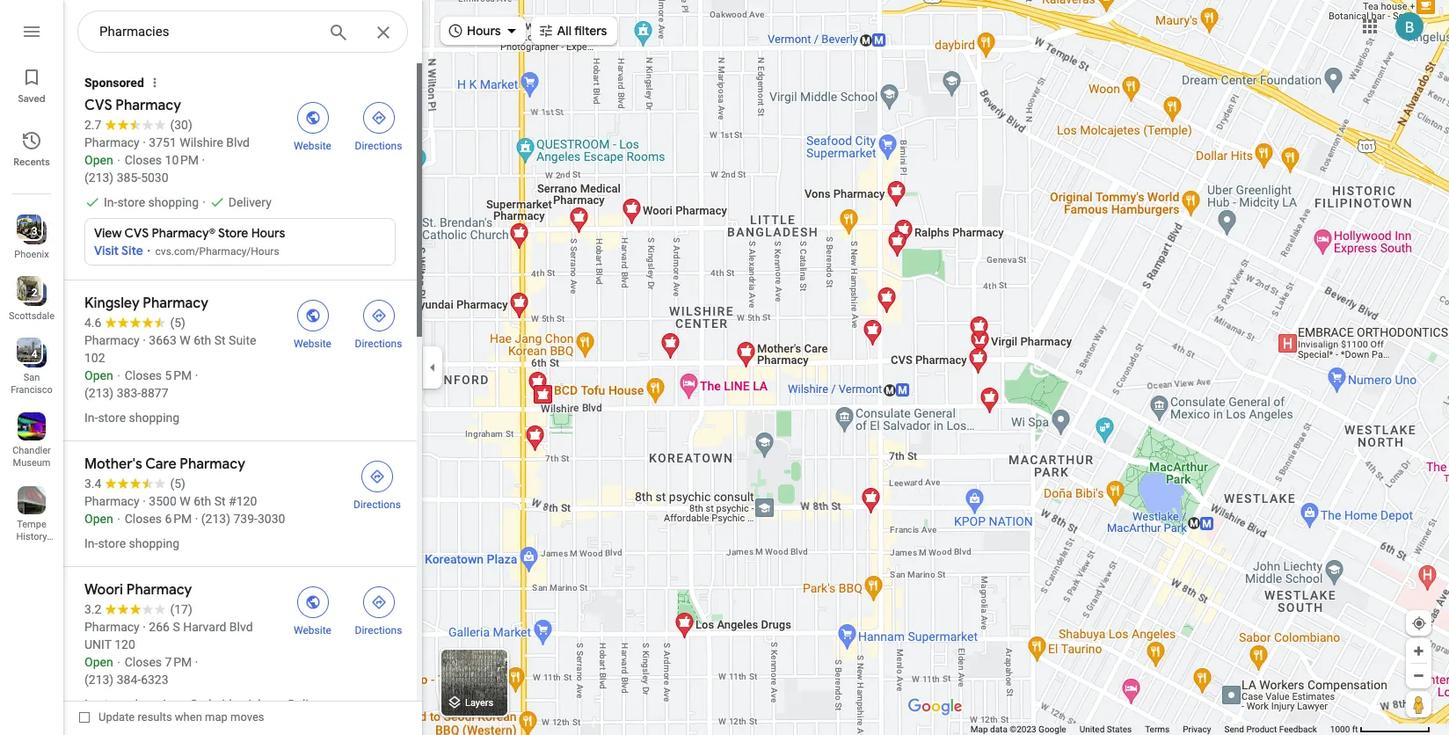 Task type: vqa. For each thing, say whether or not it's contained in the screenshot.
"WEBSITE" for Website image corresponding to bottommost Directions image THE WEBSITE link
yes



Task type: locate. For each thing, give the bounding box(es) containing it.
2 website image from the top
[[305, 308, 321, 324]]

tempe history museum button
[[0, 479, 63, 555]]

2 website from the top
[[294, 338, 332, 350]]

museum down history
[[13, 544, 51, 555]]

directions button for second website link from the top of the results for pharmacies feed
[[346, 295, 412, 351]]

show street view coverage image
[[1407, 691, 1432, 718]]

directions image
[[371, 308, 387, 324], [369, 469, 385, 485], [371, 595, 387, 611]]

3 website image from the top
[[305, 595, 321, 611]]

chandler museum button
[[0, 406, 63, 472]]

1 vertical spatial website
[[294, 338, 332, 350]]

1 vertical spatial museum
[[13, 544, 51, 555]]

0 vertical spatial museum
[[13, 457, 51, 469]]

ft
[[1353, 725, 1359, 735]]

website for website image corresponding to second website link from the top of the results for pharmacies feed directions button
[[294, 338, 332, 350]]

cvs
[[124, 225, 149, 241]]

0 vertical spatial website image
[[305, 110, 321, 126]]

data
[[991, 725, 1008, 735]]

1 website image from the top
[[305, 110, 321, 126]]

map
[[205, 711, 228, 724]]

phoenix
[[14, 249, 49, 260]]

museum
[[13, 457, 51, 469], [13, 544, 51, 555]]

website for website image related to directions button related to third website link
[[294, 625, 332, 637]]

1 horizontal spatial hours
[[467, 23, 501, 39]]

visit
[[94, 243, 119, 259]]

footer
[[971, 724, 1331, 735]]

4
[[31, 348, 37, 361]]

1 museum from the top
[[13, 457, 51, 469]]

view
[[94, 225, 122, 241]]

website link
[[280, 97, 346, 153], [280, 295, 346, 351], [280, 582, 346, 638]]

2 vertical spatial website
[[294, 625, 332, 637]]

hours button
[[441, 11, 526, 50]]

store
[[218, 225, 248, 241]]

show your location image
[[1412, 616, 1428, 632]]

1 vertical spatial website image
[[305, 308, 321, 324]]

footer containing map data ©2023 google
[[971, 724, 1331, 735]]

2 vertical spatial directions image
[[371, 595, 387, 611]]

layers
[[465, 698, 493, 709]]

moves
[[231, 711, 264, 724]]

website inside "cvs pharmacy" element
[[294, 140, 332, 152]]

3 places element
[[19, 223, 37, 239]]

francisco
[[11, 384, 53, 396]]

hours
[[467, 23, 501, 39], [251, 225, 285, 241]]

3 website from the top
[[294, 625, 332, 637]]

Update results when map moves checkbox
[[79, 706, 264, 728]]

zoom in image
[[1413, 645, 1426, 658]]

chandler museum
[[12, 445, 51, 469]]

1 vertical spatial website link
[[280, 295, 346, 351]]

museum down chandler at bottom left
[[13, 457, 51, 469]]

1 vertical spatial hours
[[251, 225, 285, 241]]

website image
[[305, 110, 321, 126], [305, 308, 321, 324], [305, 595, 321, 611]]

when
[[175, 711, 202, 724]]

visit site
[[94, 243, 143, 259]]

results
[[138, 711, 172, 724]]

directions button
[[346, 97, 412, 153], [346, 295, 412, 351], [343, 456, 412, 512], [346, 582, 412, 638]]

1000 ft
[[1331, 725, 1359, 735]]

list
[[0, 0, 63, 735]]

directions image for third website link
[[371, 595, 387, 611]]

hours left all
[[467, 23, 501, 39]]

view cvs pharmacy® store hours
[[94, 225, 285, 241]]

directions image for second website link from the top of the results for pharmacies feed
[[371, 308, 387, 324]]

scottsdale
[[9, 311, 55, 322]]

2
[[31, 287, 37, 299]]

0 vertical spatial directions image
[[371, 308, 387, 324]]

cvs pharmacy element
[[63, 63, 417, 280]]

©2023
[[1010, 725, 1037, 735]]

feedback
[[1280, 725, 1318, 735]]

states
[[1107, 725, 1132, 735]]

0 vertical spatial website
[[294, 140, 332, 152]]

all
[[557, 23, 572, 39]]

directions inside "cvs pharmacy" element
[[355, 140, 402, 152]]

privacy
[[1183, 725, 1212, 735]]

zoom out image
[[1413, 669, 1426, 683]]

website
[[294, 140, 332, 152], [294, 338, 332, 350], [294, 625, 332, 637]]

directions button for website link inside "cvs pharmacy" element
[[346, 97, 412, 153]]

send product feedback
[[1225, 725, 1318, 735]]

1 website link from the top
[[280, 97, 346, 153]]

directions button inside "cvs pharmacy" element
[[346, 97, 412, 153]]

2 vertical spatial website link
[[280, 582, 346, 638]]

directions
[[355, 140, 402, 152], [355, 338, 402, 350], [354, 499, 401, 511], [355, 625, 402, 637]]

0 vertical spatial hours
[[467, 23, 501, 39]]

all filters button
[[531, 11, 618, 50]]

google account: brad klo  
(klobrad84@gmail.com) image
[[1396, 12, 1424, 40]]

2 vertical spatial website image
[[305, 595, 321, 611]]

0 horizontal spatial hours
[[251, 225, 285, 241]]

site
[[121, 243, 143, 259]]

None field
[[99, 21, 314, 42]]

0 vertical spatial website link
[[280, 97, 346, 153]]

3 website link from the top
[[280, 582, 346, 638]]

None search field
[[77, 11, 408, 54]]

hours right store
[[251, 225, 285, 241]]

1000 ft button
[[1331, 725, 1431, 735]]

product
[[1247, 725, 1278, 735]]

1 website from the top
[[294, 140, 332, 152]]



Task type: describe. For each thing, give the bounding box(es) containing it.
2 places element
[[19, 285, 37, 301]]

update results when map moves
[[99, 711, 264, 724]]

united states
[[1080, 725, 1132, 735]]

website image for directions button within "cvs pharmacy" element
[[305, 110, 321, 126]]

tempe history museum
[[13, 519, 51, 555]]

directions for second website link from the top of the results for pharmacies feed
[[355, 338, 402, 350]]

map data ©2023 google
[[971, 725, 1067, 735]]

recents button
[[0, 123, 63, 172]]

menu image
[[21, 21, 42, 42]]

footer inside google maps element
[[971, 724, 1331, 735]]

4 places element
[[19, 347, 37, 362]]

Pharmacies field
[[77, 11, 408, 54]]

directions image
[[371, 110, 387, 126]]

directions button for third website link
[[346, 582, 412, 638]]

san francisco
[[11, 372, 53, 396]]

pharmacy®
[[152, 225, 216, 241]]

terms button
[[1146, 724, 1170, 735]]

hours inside popup button
[[467, 23, 501, 39]]

united states button
[[1080, 724, 1132, 735]]

list containing saved
[[0, 0, 63, 735]]

update
[[99, 711, 135, 724]]

google
[[1039, 725, 1067, 735]]

hours inside "cvs pharmacy" element
[[251, 225, 285, 241]]

history
[[16, 531, 47, 543]]

website link inside "cvs pharmacy" element
[[280, 97, 346, 153]]

send product feedback button
[[1225, 724, 1318, 735]]

united
[[1080, 725, 1105, 735]]

website image for second website link from the top of the results for pharmacies feed directions button
[[305, 308, 321, 324]]

none field inside pharmacies field
[[99, 21, 314, 42]]

filters
[[574, 23, 607, 39]]

google maps element
[[0, 0, 1450, 735]]

all filters
[[557, 23, 607, 39]]

none search field inside google maps element
[[77, 11, 408, 54]]

cvs.com/pharmacy/hours
[[155, 245, 279, 257]]

san
[[23, 372, 40, 384]]

museum inside chandler museum
[[13, 457, 51, 469]]

1 vertical spatial directions image
[[369, 469, 385, 485]]

website for directions button within "cvs pharmacy" element website image
[[294, 140, 332, 152]]

map
[[971, 725, 988, 735]]

website image for directions button related to third website link
[[305, 595, 321, 611]]

privacy button
[[1183, 724, 1212, 735]]

results for pharmacies feed
[[63, 63, 422, 728]]

tempe
[[17, 519, 46, 530]]

2 museum from the top
[[13, 544, 51, 555]]

recents
[[13, 156, 50, 168]]

directions for website link inside "cvs pharmacy" element
[[355, 140, 402, 152]]

directions for third website link
[[355, 625, 402, 637]]

chandler
[[12, 445, 51, 457]]

send
[[1225, 725, 1245, 735]]

terms
[[1146, 725, 1170, 735]]

1000
[[1331, 725, 1351, 735]]

saved button
[[0, 60, 63, 109]]

saved
[[18, 92, 45, 105]]

3
[[31, 225, 37, 238]]

2 website link from the top
[[280, 295, 346, 351]]

collapse side panel image
[[423, 358, 443, 377]]



